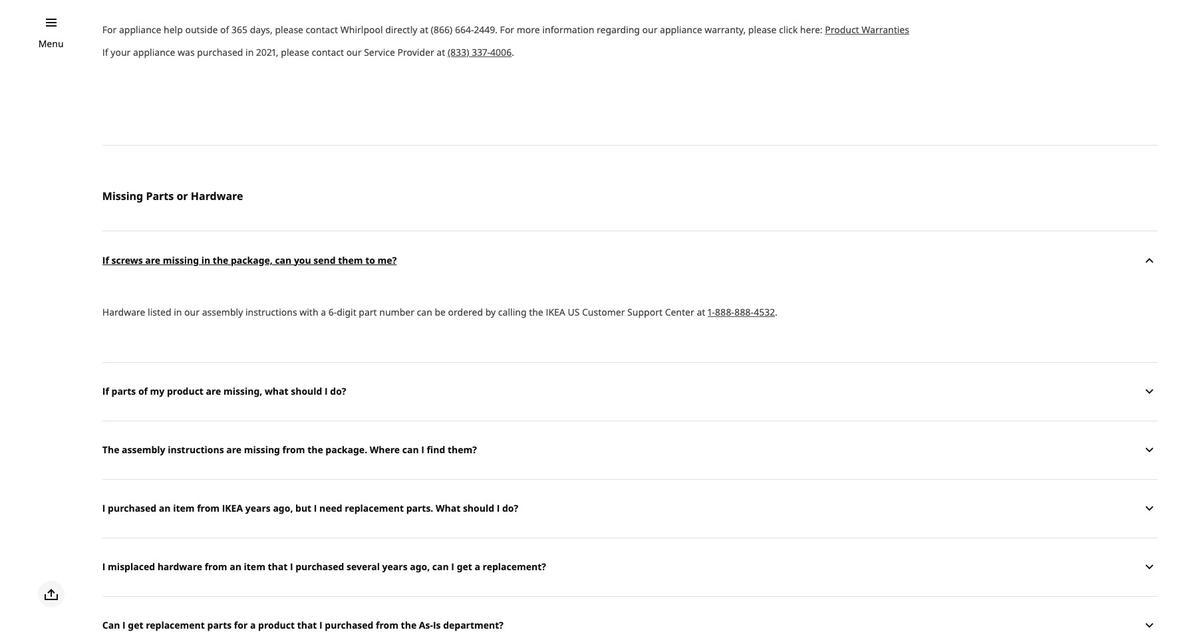 Task type: describe. For each thing, give the bounding box(es) containing it.
0 vertical spatial in
[[246, 46, 254, 59]]

appliance up your
[[119, 23, 161, 36]]

menu button
[[38, 37, 64, 51]]

2449.
[[474, 23, 498, 36]]

1 vertical spatial our
[[346, 46, 362, 59]]

hardware
[[157, 561, 202, 574]]

part
[[359, 306, 377, 319]]

0 horizontal spatial hardware
[[102, 306, 145, 319]]

as-
[[419, 620, 433, 633]]

your
[[111, 46, 131, 59]]

if for if your appliance was purchased in 2021, please contact our service provider at (833) 337-4006 .
[[102, 46, 108, 59]]

screws
[[111, 254, 143, 267]]

with
[[300, 306, 318, 319]]

0 horizontal spatial ago,
[[273, 503, 293, 515]]

package.
[[326, 444, 367, 457]]

purchased left 'several'
[[296, 561, 344, 574]]

but
[[295, 503, 312, 515]]

337-
[[472, 46, 490, 59]]

0 horizontal spatial in
[[174, 306, 182, 319]]

i purchased an item from ikea years ago, but i need replacement parts. what should i do?
[[102, 503, 519, 515]]

me?
[[378, 254, 397, 267]]

1-888-888-4532 link
[[708, 306, 775, 319]]

can left you
[[275, 254, 292, 267]]

that inside 'dropdown button'
[[297, 620, 317, 633]]

product
[[825, 23, 860, 36]]

i down i misplaced hardware from an item that i purchased several years ago, can i get a replacement?
[[319, 620, 323, 633]]

help
[[164, 23, 183, 36]]

what
[[265, 386, 289, 398]]

if screws are missing in the package, can you send them to me? button
[[102, 231, 1158, 289]]

i purchased an item from ikea years ago, but i need replacement parts. what should i do? button
[[102, 480, 1158, 538]]

1 vertical spatial missing
[[244, 444, 280, 457]]

was
[[178, 46, 195, 59]]

can left be
[[417, 306, 432, 319]]

of inside dropdown button
[[138, 386, 148, 398]]

digit
[[337, 306, 357, 319]]

a inside dropdown button
[[475, 561, 480, 574]]

be
[[435, 306, 446, 319]]

i left misplaced
[[102, 561, 105, 574]]

can i get replacement parts for a product that i purchased from the as-is department?
[[102, 620, 504, 633]]

service
[[364, 46, 395, 59]]

(866)
[[431, 23, 453, 36]]

warranties
[[862, 23, 910, 36]]

i right the what
[[497, 503, 500, 515]]

i up 'can i get replacement parts for a product that i purchased from the as-is department?'
[[290, 561, 293, 574]]

that inside dropdown button
[[268, 561, 288, 574]]

the
[[102, 444, 119, 457]]

rotate 180 image
[[1142, 253, 1158, 269]]

warranty,
[[705, 23, 746, 36]]

instructions inside the assembly instructions are missing from the package. where can i find them? dropdown button
[[168, 444, 224, 457]]

(833)
[[448, 46, 470, 59]]

0 horizontal spatial missing
[[163, 254, 199, 267]]

i misplaced hardware from an item that i purchased several years ago, can i get a replacement?
[[102, 561, 546, 574]]

them
[[338, 254, 363, 267]]

365
[[232, 23, 248, 36]]

parts inside 'dropdown button'
[[207, 620, 232, 633]]

1 vertical spatial an
[[230, 561, 241, 574]]

product inside 'dropdown button'
[[258, 620, 295, 633]]

can i get replacement parts for a product that i purchased from the as-is department? button
[[102, 597, 1158, 635]]

in inside dropdown button
[[201, 254, 210, 267]]

ordered
[[448, 306, 483, 319]]

can up is
[[432, 561, 449, 574]]

parts inside dropdown button
[[111, 386, 136, 398]]

664-
[[455, 23, 474, 36]]

if for if parts of my product are missing, what should i do?
[[102, 386, 109, 398]]

purchased inside 'dropdown button'
[[325, 620, 374, 633]]

product inside dropdown button
[[167, 386, 204, 398]]

purchased down outside
[[197, 46, 243, 59]]

click
[[779, 23, 798, 36]]

do? inside dropdown button
[[502, 503, 519, 515]]

2021,
[[256, 46, 279, 59]]

4532
[[754, 306, 775, 319]]

1 horizontal spatial at
[[437, 46, 445, 59]]

is
[[433, 620, 441, 633]]

or
[[177, 189, 188, 204]]

menu
[[38, 37, 64, 50]]

4006
[[490, 46, 512, 59]]

customer
[[582, 306, 625, 319]]

1 horizontal spatial assembly
[[202, 306, 243, 319]]

2 for from the left
[[500, 23, 515, 36]]

provider
[[398, 46, 434, 59]]

calling
[[498, 306, 527, 319]]

package,
[[231, 254, 273, 267]]

by
[[486, 306, 496, 319]]

what
[[436, 503, 461, 515]]

0 vertical spatial of
[[220, 23, 229, 36]]

listed
[[148, 306, 171, 319]]

days,
[[250, 23, 273, 36]]

from left 'package.' at the left bottom of page
[[283, 444, 305, 457]]

the inside 'dropdown button'
[[401, 620, 417, 633]]

should inside dropdown button
[[291, 386, 322, 398]]

support
[[628, 306, 663, 319]]

the assembly instructions are missing from the package. where can i find them?
[[102, 444, 477, 457]]

more
[[517, 23, 540, 36]]

0 vertical spatial instructions
[[246, 306, 297, 319]]

a inside 'dropdown button'
[[250, 620, 256, 633]]

1 vertical spatial ago,
[[410, 561, 430, 574]]

appliance down help
[[133, 46, 175, 59]]

1 horizontal spatial .
[[775, 306, 778, 319]]

outside
[[185, 23, 218, 36]]

6-
[[329, 306, 337, 319]]

0 vertical spatial .
[[512, 46, 514, 59]]

you
[[294, 254, 311, 267]]

find
[[427, 444, 445, 457]]

regarding
[[597, 23, 640, 36]]

if screws are missing in the package, can you send them to me?
[[102, 254, 397, 267]]

directly
[[385, 23, 418, 36]]



Task type: vqa. For each thing, say whether or not it's contained in the screenshot.
99 within HEMNES 8-drawer dresser, 63x37 3/8 " $ 399 . 99
no



Task type: locate. For each thing, give the bounding box(es) containing it.
0 vertical spatial assembly
[[202, 306, 243, 319]]

of left 365
[[220, 23, 229, 36]]

product
[[167, 386, 204, 398], [258, 620, 295, 633]]

(833) 337-4006 link
[[448, 46, 512, 59]]

1 vertical spatial .
[[775, 306, 778, 319]]

the left 'package.' at the left bottom of page
[[308, 444, 323, 457]]

1 vertical spatial if
[[102, 254, 109, 267]]

0 vertical spatial are
[[145, 254, 160, 267]]

hardware right or
[[191, 189, 243, 204]]

1 horizontal spatial for
[[500, 23, 515, 36]]

0 horizontal spatial .
[[512, 46, 514, 59]]

0 vertical spatial ikea
[[546, 306, 566, 319]]

in
[[246, 46, 254, 59], [201, 254, 210, 267], [174, 306, 182, 319]]

1 if from the top
[[102, 46, 108, 59]]

replacement down hardware
[[146, 620, 205, 633]]

misplaced
[[108, 561, 155, 574]]

for
[[102, 23, 117, 36], [500, 23, 515, 36]]

1 horizontal spatial missing
[[244, 444, 280, 457]]

0 vertical spatial item
[[173, 503, 195, 515]]

2 vertical spatial our
[[184, 306, 200, 319]]

1 horizontal spatial hardware
[[191, 189, 243, 204]]

0 horizontal spatial do?
[[330, 386, 346, 398]]

ago, left but
[[273, 503, 293, 515]]

1 vertical spatial product
[[258, 620, 295, 633]]

for
[[234, 620, 248, 633]]

them?
[[448, 444, 477, 457]]

send
[[314, 254, 336, 267]]

0 horizontal spatial of
[[138, 386, 148, 398]]

if parts of my product are missing, what should i do?
[[102, 386, 346, 398]]

3 if from the top
[[102, 386, 109, 398]]

0 vertical spatial that
[[268, 561, 288, 574]]

item up hardware
[[173, 503, 195, 515]]

0 horizontal spatial at
[[420, 23, 429, 36]]

1 horizontal spatial get
[[457, 561, 472, 574]]

that down i misplaced hardware from an item that i purchased several years ago, can i get a replacement?
[[297, 620, 317, 633]]

missing
[[102, 189, 143, 204]]

1 vertical spatial ikea
[[222, 503, 243, 515]]

where
[[370, 444, 400, 457]]

a left replacement?
[[475, 561, 480, 574]]

1 vertical spatial should
[[463, 503, 494, 515]]

product right for on the left bottom of the page
[[258, 620, 295, 633]]

1 horizontal spatial are
[[206, 386, 221, 398]]

1 horizontal spatial ikea
[[546, 306, 566, 319]]

i misplaced hardware from an item that i purchased several years ago, can i get a replacement? button
[[102, 538, 1158, 597]]

hardware
[[191, 189, 243, 204], [102, 306, 145, 319]]

2 horizontal spatial in
[[246, 46, 254, 59]]

please left click
[[749, 23, 777, 36]]

0 vertical spatial ago,
[[273, 503, 293, 515]]

2 vertical spatial are
[[226, 444, 242, 457]]

are left missing, at the left of the page
[[206, 386, 221, 398]]

purchased up misplaced
[[108, 503, 157, 515]]

0 vertical spatial missing
[[163, 254, 199, 267]]

1 vertical spatial instructions
[[168, 444, 224, 457]]

1 horizontal spatial parts
[[207, 620, 232, 633]]

appliance left warranty,
[[660, 23, 702, 36]]

2 vertical spatial a
[[250, 620, 256, 633]]

i down the what
[[451, 561, 455, 574]]

here:
[[800, 23, 823, 36]]

1 vertical spatial contact
[[312, 46, 344, 59]]

from up hardware
[[197, 503, 220, 515]]

parts
[[111, 386, 136, 398], [207, 620, 232, 633]]

that up 'can i get replacement parts for a product that i purchased from the as-is department?'
[[268, 561, 288, 574]]

in left the 2021,
[[246, 46, 254, 59]]

do? inside dropdown button
[[330, 386, 346, 398]]

replacement inside 'dropdown button'
[[146, 620, 205, 633]]

our right regarding
[[643, 23, 658, 36]]

0 horizontal spatial a
[[250, 620, 256, 633]]

if left your
[[102, 46, 108, 59]]

1 vertical spatial of
[[138, 386, 148, 398]]

several
[[347, 561, 380, 574]]

1 horizontal spatial should
[[463, 503, 494, 515]]

at left (833)
[[437, 46, 445, 59]]

missing parts or hardware
[[102, 189, 243, 204]]

0 vertical spatial at
[[420, 23, 429, 36]]

1 vertical spatial get
[[128, 620, 143, 633]]

2 horizontal spatial a
[[475, 561, 480, 574]]

0 horizontal spatial parts
[[111, 386, 136, 398]]

product right the my
[[167, 386, 204, 398]]

1 vertical spatial are
[[206, 386, 221, 398]]

assembly inside dropdown button
[[122, 444, 165, 457]]

are inside if screws are missing in the package, can you send them to me? dropdown button
[[145, 254, 160, 267]]

of
[[220, 23, 229, 36], [138, 386, 148, 398]]

i inside if parts of my product are missing, what should i do? dropdown button
[[325, 386, 328, 398]]

2 horizontal spatial are
[[226, 444, 242, 457]]

0 horizontal spatial are
[[145, 254, 160, 267]]

1 horizontal spatial item
[[244, 561, 265, 574]]

888- left 4532
[[715, 306, 735, 319]]

hardware left listed
[[102, 306, 145, 319]]

1 horizontal spatial an
[[230, 561, 241, 574]]

0 horizontal spatial an
[[159, 503, 171, 515]]

are right screws
[[145, 254, 160, 267]]

0 horizontal spatial ikea
[[222, 503, 243, 515]]

i down the
[[102, 503, 105, 515]]

1 for from the left
[[102, 23, 117, 36]]

do?
[[330, 386, 346, 398], [502, 503, 519, 515]]

0 vertical spatial replacement
[[345, 503, 404, 515]]

parts
[[146, 189, 174, 204]]

should right what at bottom
[[291, 386, 322, 398]]

i left find
[[421, 444, 425, 457]]

are
[[145, 254, 160, 267], [206, 386, 221, 398], [226, 444, 242, 457]]

need
[[319, 503, 343, 515]]

for appliance help outside of 365 days, please contact whirlpool directly at (866) 664-2449. for more information regarding our appliance warranty, please click here: product warranties
[[102, 23, 910, 36]]

from right hardware
[[205, 561, 227, 574]]

please for if your appliance was purchased in 2021, please contact our service provider at (833) 337-4006 .
[[281, 46, 309, 59]]

0 vertical spatial contact
[[306, 23, 338, 36]]

contact for whirlpool
[[306, 23, 338, 36]]

replacement inside dropdown button
[[345, 503, 404, 515]]

assembly
[[202, 306, 243, 319], [122, 444, 165, 457]]

get inside 'dropdown button'
[[128, 620, 143, 633]]

888-
[[715, 306, 735, 319], [735, 306, 754, 319]]

an up hardware
[[159, 503, 171, 515]]

if parts of my product are missing, what should i do? button
[[102, 363, 1158, 421]]

appliance
[[119, 23, 161, 36], [660, 23, 702, 36], [133, 46, 175, 59]]

0 vertical spatial a
[[321, 306, 326, 319]]

0 horizontal spatial instructions
[[168, 444, 224, 457]]

1 vertical spatial years
[[382, 561, 408, 574]]

replacement?
[[483, 561, 546, 574]]

years left but
[[245, 503, 271, 515]]

get right can
[[128, 620, 143, 633]]

do? up replacement?
[[502, 503, 519, 515]]

if left the my
[[102, 386, 109, 398]]

please right the 2021,
[[281, 46, 309, 59]]

from inside 'dropdown button'
[[376, 620, 399, 633]]

contact down whirlpool
[[312, 46, 344, 59]]

0 vertical spatial should
[[291, 386, 322, 398]]

can
[[102, 620, 120, 633]]

the left package, at top
[[213, 254, 229, 267]]

1 vertical spatial item
[[244, 561, 265, 574]]

instructions left with
[[246, 306, 297, 319]]

0 vertical spatial hardware
[[191, 189, 243, 204]]

assembly down if screws are missing in the package, can you send them to me?
[[202, 306, 243, 319]]

parts left the my
[[111, 386, 136, 398]]

for up your
[[102, 23, 117, 36]]

our right listed
[[184, 306, 200, 319]]

should
[[291, 386, 322, 398], [463, 503, 494, 515]]

0 vertical spatial if
[[102, 46, 108, 59]]

0 horizontal spatial for
[[102, 23, 117, 36]]

get inside dropdown button
[[457, 561, 472, 574]]

years
[[245, 503, 271, 515], [382, 561, 408, 574]]

2 vertical spatial at
[[697, 306, 706, 319]]

years right 'several'
[[382, 561, 408, 574]]

get left replacement?
[[457, 561, 472, 574]]

the assembly instructions are missing from the package. where can i find them? button
[[102, 421, 1158, 480]]

a right for on the left bottom of the page
[[250, 620, 256, 633]]

are inside the assembly instructions are missing from the package. where can i find them? dropdown button
[[226, 444, 242, 457]]

2 if from the top
[[102, 254, 109, 267]]

1 vertical spatial assembly
[[122, 444, 165, 457]]

0 vertical spatial parts
[[111, 386, 136, 398]]

1 horizontal spatial do?
[[502, 503, 519, 515]]

2 888- from the left
[[735, 306, 754, 319]]

0 horizontal spatial product
[[167, 386, 204, 398]]

department?
[[443, 620, 504, 633]]

i right but
[[314, 503, 317, 515]]

0 vertical spatial our
[[643, 23, 658, 36]]

the left as-
[[401, 620, 417, 633]]

0 horizontal spatial replacement
[[146, 620, 205, 633]]

parts.
[[406, 503, 433, 515]]

at
[[420, 23, 429, 36], [437, 46, 445, 59], [697, 306, 706, 319]]

0 horizontal spatial our
[[184, 306, 200, 319]]

instructions
[[246, 306, 297, 319], [168, 444, 224, 457]]

i
[[325, 386, 328, 398], [421, 444, 425, 457], [102, 503, 105, 515], [314, 503, 317, 515], [497, 503, 500, 515], [102, 561, 105, 574], [290, 561, 293, 574], [451, 561, 455, 574], [122, 620, 126, 633], [319, 620, 323, 633]]

0 horizontal spatial item
[[173, 503, 195, 515]]

an right hardware
[[230, 561, 241, 574]]

from left as-
[[376, 620, 399, 633]]

1-
[[708, 306, 715, 319]]

ago, right 'several'
[[410, 561, 430, 574]]

at left (866)
[[420, 23, 429, 36]]

0 horizontal spatial get
[[128, 620, 143, 633]]

.
[[512, 46, 514, 59], [775, 306, 778, 319]]

1 vertical spatial hardware
[[102, 306, 145, 319]]

contact up if your appliance was purchased in 2021, please contact our service provider at (833) 337-4006 .
[[306, 23, 338, 36]]

are down missing, at the left of the page
[[226, 444, 242, 457]]

our down whirlpool
[[346, 46, 362, 59]]

1 horizontal spatial years
[[382, 561, 408, 574]]

product warranties link
[[825, 23, 910, 36]]

1 888- from the left
[[715, 306, 735, 319]]

heading
[[102, 0, 1158, 7]]

0 vertical spatial do?
[[330, 386, 346, 398]]

in right listed
[[174, 306, 182, 319]]

1 horizontal spatial that
[[297, 620, 317, 633]]

1 vertical spatial parts
[[207, 620, 232, 633]]

us
[[568, 306, 580, 319]]

parts left for on the left bottom of the page
[[207, 620, 232, 633]]

1 horizontal spatial our
[[346, 46, 362, 59]]

if your appliance was purchased in 2021, please contact our service provider at (833) 337-4006 .
[[102, 46, 514, 59]]

center
[[665, 306, 695, 319]]

1 vertical spatial replacement
[[146, 620, 205, 633]]

my
[[150, 386, 165, 398]]

that
[[268, 561, 288, 574], [297, 620, 317, 633]]

hardware listed in our assembly instructions with a 6-digit part number can be ordered by calling the ikea us customer support center at 1-888-888-4532 .
[[102, 306, 778, 319]]

1 horizontal spatial product
[[258, 620, 295, 633]]

should right the what
[[463, 503, 494, 515]]

at left 1-
[[697, 306, 706, 319]]

1 vertical spatial a
[[475, 561, 480, 574]]

purchased down 'several'
[[325, 620, 374, 633]]

a left 6-
[[321, 306, 326, 319]]

ikea
[[546, 306, 566, 319], [222, 503, 243, 515]]

if
[[102, 46, 108, 59], [102, 254, 109, 267], [102, 386, 109, 398]]

missing,
[[224, 386, 262, 398]]

ago,
[[273, 503, 293, 515], [410, 561, 430, 574]]

can left find
[[402, 444, 419, 457]]

missing down what at bottom
[[244, 444, 280, 457]]

2 vertical spatial in
[[174, 306, 182, 319]]

instructions down if parts of my product are missing, what should i do?
[[168, 444, 224, 457]]

information
[[543, 23, 595, 36]]

do? up 'package.' at the left bottom of page
[[330, 386, 346, 398]]

2 horizontal spatial at
[[697, 306, 706, 319]]

i right can
[[122, 620, 126, 633]]

missing right screws
[[163, 254, 199, 267]]

. right 1-
[[775, 306, 778, 319]]

assembly right the
[[122, 444, 165, 457]]

1 horizontal spatial replacement
[[345, 503, 404, 515]]

1 vertical spatial in
[[201, 254, 210, 267]]

can
[[275, 254, 292, 267], [417, 306, 432, 319], [402, 444, 419, 457], [432, 561, 449, 574]]

0 horizontal spatial assembly
[[122, 444, 165, 457]]

in left package, at top
[[201, 254, 210, 267]]

should inside dropdown button
[[463, 503, 494, 515]]

0 vertical spatial years
[[245, 503, 271, 515]]

please for for appliance help outside of 365 days, please contact whirlpool directly at (866) 664-2449. for more information regarding our appliance warranty, please click here: product warranties
[[275, 23, 303, 36]]

1 vertical spatial do?
[[502, 503, 519, 515]]

number
[[380, 306, 415, 319]]

are inside if parts of my product are missing, what should i do? dropdown button
[[206, 386, 221, 398]]

please
[[275, 23, 303, 36], [749, 23, 777, 36], [281, 46, 309, 59]]

1 horizontal spatial of
[[220, 23, 229, 36]]

ikea inside dropdown button
[[222, 503, 243, 515]]

2 horizontal spatial our
[[643, 23, 658, 36]]

i inside the assembly instructions are missing from the package. where can i find them? dropdown button
[[421, 444, 425, 457]]

replacement
[[345, 503, 404, 515], [146, 620, 205, 633]]

1 horizontal spatial ago,
[[410, 561, 430, 574]]

. down for appliance help outside of 365 days, please contact whirlpool directly at (866) 664-2449. for more information regarding our appliance warranty, please click here: product warranties
[[512, 46, 514, 59]]

1 vertical spatial at
[[437, 46, 445, 59]]

if inside if screws are missing in the package, can you send them to me? dropdown button
[[102, 254, 109, 267]]

i right what at bottom
[[325, 386, 328, 398]]

contact
[[306, 23, 338, 36], [312, 46, 344, 59]]

whirlpool
[[341, 23, 383, 36]]

of left the my
[[138, 386, 148, 398]]

for left more
[[500, 23, 515, 36]]

888- right 1-
[[735, 306, 754, 319]]

if inside if parts of my product are missing, what should i do? dropdown button
[[102, 386, 109, 398]]

contact for our
[[312, 46, 344, 59]]

if left screws
[[102, 254, 109, 267]]

get
[[457, 561, 472, 574], [128, 620, 143, 633]]

our
[[643, 23, 658, 36], [346, 46, 362, 59], [184, 306, 200, 319]]

replacement right need
[[345, 503, 404, 515]]

if for if screws are missing in the package, can you send them to me?
[[102, 254, 109, 267]]

the right calling
[[529, 306, 544, 319]]

1 horizontal spatial instructions
[[246, 306, 297, 319]]

item up for on the left bottom of the page
[[244, 561, 265, 574]]

1 vertical spatial that
[[297, 620, 317, 633]]

2 vertical spatial if
[[102, 386, 109, 398]]

0 horizontal spatial years
[[245, 503, 271, 515]]

to
[[365, 254, 375, 267]]

1 horizontal spatial in
[[201, 254, 210, 267]]

0 horizontal spatial should
[[291, 386, 322, 398]]

please right days,
[[275, 23, 303, 36]]



